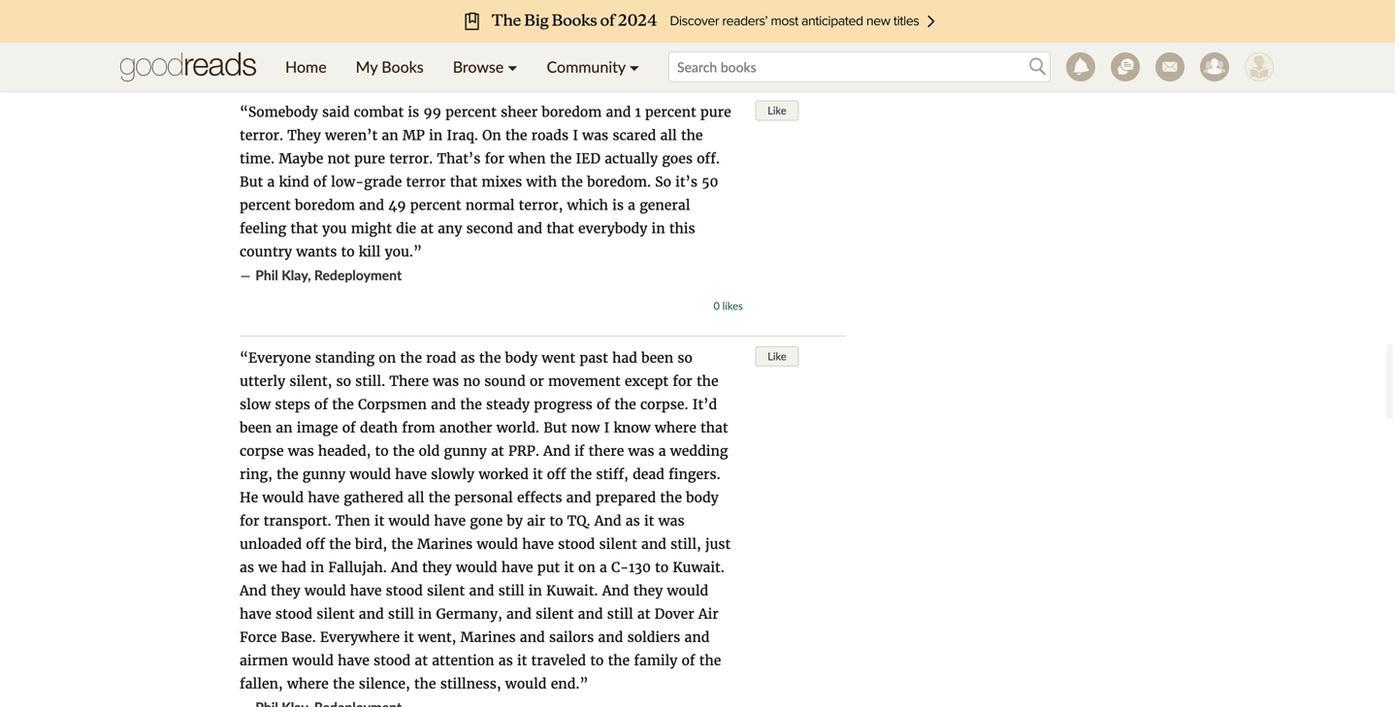 Task type: describe. For each thing, give the bounding box(es) containing it.
progress
[[534, 396, 593, 413]]

a down boredom.
[[628, 196, 636, 214]]

fallen,
[[240, 675, 283, 693]]

0 vertical spatial marines
[[417, 536, 473, 553]]

i inside "somebody said combat is 99 percent sheer boredom and 1 percent pure terror. they weren't an mp in iraq. on the roads i was scared all the time. maybe not pure terror. that's for when the ied actually goes off. but a kind of low-grade terror that mixes with the boredom. so it's 50 percent boredom and 49 percent normal terror, which is a general feeling that you might die at any second and that everybody in this country wants to kill you." ― phil klay, redeployment
[[573, 127, 578, 144]]

▾ for browse ▾
[[508, 57, 518, 76]]

except
[[625, 373, 669, 390]]

we
[[258, 559, 277, 576]]

and up another
[[431, 396, 456, 413]]

still.
[[355, 373, 385, 390]]

and down we
[[240, 582, 267, 600]]

"everyone standing on the road as the body went past had been so utterly silent, so still. there was no sound or movement except for the slow steps of the corpsmen and the steady progress of the corpse. it'd been an image of death from another world. but now i know where that corpse was headed, to the old gunny at prp. and if there was a wedding ring, the gunny would have slowly worked it off the stiff, dead fingers. he would have gathered all the personal effects and prepared the body for transport. then it would have gone by air to tq. and as it was unloaded off the bird, the marines would have stood silent and still, just as we had in fallujah. and they would have put it on a c-130 to kuwait. and they would have stood silent and still in kuwait. and they would have stood silent and still in germany, and silent and still at dover air force base. everywhere it went, marines and sailors and soldiers and airmen would have stood at attention as it traveled to the family of the fallen, where the silence, the stillness, would end."
[[240, 349, 731, 693]]

germany,
[[436, 605, 502, 623]]

and up traveled
[[520, 629, 545, 646]]

steady
[[486, 396, 530, 413]]

silent up c-
[[599, 536, 637, 553]]

browse
[[453, 57, 504, 76]]

stood down the fallujah.
[[386, 582, 423, 600]]

the down the roads in the left top of the page
[[550, 150, 572, 167]]

went
[[542, 349, 575, 367]]

sailors
[[549, 629, 594, 646]]

2 horizontal spatial they
[[633, 582, 663, 600]]

death
[[360, 419, 398, 437]]

and up might
[[359, 196, 384, 214]]

to down death
[[375, 442, 389, 460]]

general
[[640, 196, 690, 214]]

was down road
[[433, 373, 459, 390]]

he
[[240, 489, 258, 506]]

in left the fallujah.
[[311, 559, 324, 576]]

scared
[[613, 127, 656, 144]]

2 like link from the top
[[755, 346, 799, 367]]

combat
[[354, 103, 404, 121]]

air
[[698, 605, 719, 623]]

in left this
[[652, 220, 665, 237]]

1 vertical spatial had
[[281, 559, 306, 576]]

now
[[571, 419, 600, 437]]

at up worked
[[491, 442, 504, 460]]

and up sailors
[[578, 605, 603, 623]]

movement
[[548, 373, 621, 390]]

any
[[438, 220, 462, 237]]

transport.
[[264, 512, 331, 530]]

prp.
[[508, 442, 539, 460]]

notifications image
[[1066, 52, 1095, 81]]

the down air
[[699, 652, 721, 669]]

1 like link from the top
[[755, 100, 799, 121]]

phil
[[255, 267, 278, 283]]

have down air in the bottom of the page
[[522, 536, 554, 553]]

―
[[240, 267, 251, 284]]

mp
[[402, 127, 425, 144]]

you."
[[385, 243, 422, 261]]

dead
[[633, 466, 665, 483]]

normal
[[465, 196, 515, 214]]

the up which
[[561, 173, 583, 191]]

and up everywhere
[[359, 605, 384, 623]]

terror,
[[519, 196, 563, 214]]

redeployment link
[[314, 267, 402, 283]]

that down terror, at the left top
[[547, 220, 574, 237]]

have down everywhere
[[338, 652, 369, 669]]

air
[[527, 512, 545, 530]]

0 likes for 2nd 0 likes link from the bottom of the page
[[714, 53, 743, 66]]

1 vertical spatial been
[[240, 419, 272, 437]]

but inside "everyone standing on the road as the body went past had been so utterly silent, so still. there was no sound or movement except for the slow steps of the corpsmen and the steady progress of the corpse. it'd been an image of death from another world. but now i know where that corpse was headed, to the old gunny at prp. and if there was a wedding ring, the gunny would have slowly worked it off the stiff, dead fingers. he would have gathered all the personal effects and prepared the body for transport. then it would have gone by air to tq. and as it was unloaded off the bird, the marines would have stood silent and still, just as we had in fallujah. and they would have put it on a c-130 to kuwait. and they would have stood silent and still in kuwait. and they would have stood silent and still in germany, and silent and still at dover air force base. everywhere it went, marines and sailors and soldiers and airmen would have stood at attention as it traveled to the family of the fallen, where the silence, the stillness, would end."
[[544, 419, 567, 437]]

and down c-
[[602, 582, 629, 600]]

it up effects
[[533, 466, 543, 483]]

percent up feeling
[[240, 196, 291, 214]]

would down traveled
[[505, 675, 547, 693]]

and up 130 on the bottom of the page
[[641, 536, 666, 553]]

a up dead
[[658, 442, 666, 460]]

an inside "everyone standing on the road as the body went past had been so utterly silent, so still. there was no sound or movement except for the slow steps of the corpsmen and the steady progress of the corpse. it'd been an image of death from another world. but now i know where that corpse was headed, to the old gunny at prp. and if there was a wedding ring, the gunny would have slowly worked it off the stiff, dead fingers. he would have gathered all the personal effects and prepared the body for transport. then it would have gone by air to tq. and as it was unloaded off the bird, the marines would have stood silent and still, just as we had in fallujah. and they would have put it on a c-130 to kuwait. and they would have stood silent and still in kuwait. and they would have stood silent and still in germany, and silent and still at dover air force base. everywhere it went, marines and sailors and soldiers and airmen would have stood at attention as it traveled to the family of the fallen, where the silence, the stillness, would end."
[[276, 419, 293, 437]]

have down the fallujah.
[[350, 582, 382, 600]]

percent up iraq.
[[445, 103, 497, 121]]

said
[[322, 103, 350, 121]]

the up it'd
[[697, 373, 718, 390]]

dover
[[655, 605, 694, 623]]

utterly
[[240, 373, 285, 390]]

"everyone
[[240, 349, 311, 367]]

weren't
[[325, 127, 378, 144]]

and right germany, on the bottom of page
[[506, 605, 532, 623]]

bird,
[[355, 536, 387, 553]]

corpse
[[240, 442, 284, 460]]

base.
[[281, 629, 316, 646]]

worked
[[479, 466, 529, 483]]

my books link
[[341, 43, 438, 91]]

99
[[423, 103, 441, 121]]

wedding
[[670, 442, 728, 460]]

1 vertical spatial on
[[578, 559, 595, 576]]

the down if
[[570, 466, 592, 483]]

in down put
[[529, 582, 542, 600]]

would down gathered
[[389, 512, 430, 530]]

would down base.
[[292, 652, 334, 669]]

1 0 likes link from the top
[[714, 53, 743, 66]]

and down terror, at the left top
[[517, 220, 542, 237]]

and left 1
[[606, 103, 631, 121]]

slowly
[[431, 466, 475, 483]]

that up wants
[[291, 220, 318, 237]]

the down dead
[[660, 489, 682, 506]]

as up the no
[[461, 349, 475, 367]]

traveled
[[531, 652, 586, 669]]

0 vertical spatial off
[[547, 466, 566, 483]]

it right put
[[564, 559, 574, 576]]

so
[[655, 173, 671, 191]]

my group discussions image
[[1111, 52, 1140, 81]]

"somebody
[[240, 103, 318, 121]]

silent up germany, on the bottom of page
[[427, 582, 465, 600]]

books
[[382, 57, 424, 76]]

second
[[466, 220, 513, 237]]

with
[[526, 173, 557, 191]]

off.
[[697, 150, 720, 167]]

silent up sailors
[[536, 605, 574, 623]]

time.
[[240, 150, 275, 167]]

low-
[[331, 173, 364, 191]]

0 vertical spatial boredom
[[542, 103, 602, 121]]

in right 'mp'
[[429, 127, 443, 144]]

corpse.
[[640, 396, 688, 413]]

was up still, in the bottom of the page
[[658, 512, 685, 530]]

at down went,
[[415, 652, 428, 669]]

have down old
[[395, 466, 427, 483]]

there
[[589, 442, 624, 460]]

1 horizontal spatial is
[[612, 196, 624, 214]]

0 likes for 1st 0 likes link from the bottom of the page
[[714, 299, 743, 312]]

of up image
[[314, 396, 328, 413]]

not
[[327, 150, 350, 167]]

redeployment
[[314, 267, 402, 283]]

as down prepared
[[626, 512, 640, 530]]

past
[[580, 349, 608, 367]]

slow
[[240, 396, 271, 413]]

of inside "somebody said combat is 99 percent sheer boredom and 1 percent pure terror. they weren't an mp in iraq. on the roads i was scared all the time. maybe not pure terror. that's for when the ied actually goes off. but a kind of low-grade terror that mixes with the boredom. so it's 50 percent boredom and 49 percent normal terror, which is a general feeling that you might die at any second and that everybody in this country wants to kill you." ― phil klay, redeployment
[[313, 173, 327, 191]]

you
[[322, 220, 347, 237]]

1 vertical spatial kuwait.
[[546, 582, 598, 600]]

it'd
[[693, 396, 717, 413]]

on
[[482, 127, 501, 144]]

wants
[[296, 243, 337, 261]]

menu containing home
[[271, 43, 654, 91]]

the up know
[[614, 396, 636, 413]]

as up stillness,
[[498, 652, 513, 669]]

the left family
[[608, 652, 630, 669]]

stood up base.
[[275, 605, 313, 623]]

of up now
[[597, 396, 610, 413]]

die
[[396, 220, 416, 237]]

0 horizontal spatial on
[[379, 349, 396, 367]]

to right air in the bottom of the page
[[549, 512, 563, 530]]

country
[[240, 243, 292, 261]]

home
[[285, 57, 327, 76]]

1 horizontal spatial they
[[422, 559, 452, 576]]

kind
[[279, 173, 309, 191]]

the right bird,
[[391, 536, 413, 553]]

airmen
[[240, 652, 288, 669]]

and right the fallujah.
[[391, 559, 418, 576]]

that's
[[437, 150, 481, 167]]

would up germany, on the bottom of page
[[456, 559, 497, 576]]

feeling
[[240, 220, 286, 237]]

at up the soldiers
[[637, 605, 650, 623]]

attention
[[432, 652, 494, 669]]

force
[[240, 629, 277, 646]]

the down slowly
[[428, 489, 450, 506]]

stood down tq.
[[558, 536, 595, 553]]

friend requests image
[[1200, 52, 1229, 81]]

community ▾
[[547, 57, 639, 76]]

likes for 2nd 0 likes link from the bottom of the page
[[722, 53, 743, 66]]

went,
[[418, 629, 456, 646]]

silence,
[[359, 675, 410, 693]]

have left put
[[501, 559, 533, 576]]

still,
[[671, 536, 701, 553]]

just
[[705, 536, 731, 553]]

they
[[287, 127, 321, 144]]

as left we
[[240, 559, 254, 576]]

mixes
[[482, 173, 522, 191]]

0 vertical spatial terror.
[[240, 127, 283, 144]]

2 horizontal spatial still
[[607, 605, 633, 623]]

boredom.
[[587, 173, 651, 191]]

of up headed,
[[342, 419, 356, 437]]

all inside "somebody said combat is 99 percent sheer boredom and 1 percent pure terror. they weren't an mp in iraq. on the roads i was scared all the time. maybe not pure terror. that's for when the ied actually goes off. but a kind of low-grade terror that mixes with the boredom. so it's 50 percent boredom and 49 percent normal terror, which is a general feeling that you might die at any second and that everybody in this country wants to kill you." ― phil klay, redeployment
[[660, 127, 677, 144]]

grade
[[364, 173, 402, 191]]

0 horizontal spatial still
[[388, 605, 414, 623]]

0 vertical spatial where
[[655, 419, 696, 437]]

sam green image
[[1245, 52, 1274, 81]]

the up there
[[400, 349, 422, 367]]

that down that's at top left
[[450, 173, 478, 191]]

it down gathered
[[374, 512, 384, 530]]

the right ring,
[[277, 466, 298, 483]]

the right 'silence,'
[[414, 675, 436, 693]]



Task type: vqa. For each thing, say whether or not it's contained in the screenshot.
right The But
yes



Task type: locate. For each thing, give the bounding box(es) containing it.
a left c-
[[600, 559, 607, 576]]

everywhere
[[320, 629, 400, 646]]

0 for 1st 0 likes link from the bottom of the page
[[714, 299, 720, 312]]

roads
[[531, 127, 569, 144]]

would up dover
[[667, 582, 708, 600]]

was inside "somebody said combat is 99 percent sheer boredom and 1 percent pure terror. they weren't an mp in iraq. on the roads i was scared all the time. maybe not pure terror. that's for when the ied actually goes off. but a kind of low-grade terror that mixes with the boredom. so it's 50 percent boredom and 49 percent normal terror, which is a general feeling that you might die at any second and that everybody in this country wants to kill you." ― phil klay, redeployment
[[582, 127, 609, 144]]

at inside "somebody said combat is 99 percent sheer boredom and 1 percent pure terror. they weren't an mp in iraq. on the roads i was scared all the time. maybe not pure terror. that's for when the ied actually goes off. but a kind of low-grade terror that mixes with the boredom. so it's 50 percent boredom and 49 percent normal terror, which is a general feeling that you might die at any second and that everybody in this country wants to kill you." ― phil klay, redeployment
[[420, 220, 434, 237]]

1 vertical spatial but
[[544, 419, 567, 437]]

0 vertical spatial all
[[660, 127, 677, 144]]

which
[[567, 196, 608, 214]]

as
[[461, 349, 475, 367], [626, 512, 640, 530], [240, 559, 254, 576], [498, 652, 513, 669]]

the down then
[[329, 536, 351, 553]]

all inside "everyone standing on the road as the body went past had been so utterly silent, so still. there was no sound or movement except for the slow steps of the corpsmen and the steady progress of the corpse. it'd been an image of death from another world. but now i know where that corpse was headed, to the old gunny at prp. and if there was a wedding ring, the gunny would have slowly worked it off the stiff, dead fingers. he would have gathered all the personal effects and prepared the body for transport. then it would have gone by air to tq. and as it was unloaded off the bird, the marines would have stood silent and still, just as we had in fallujah. and they would have put it on a c-130 to kuwait. and they would have stood silent and still in kuwait. and they would have stood silent and still in germany, and silent and still at dover air force base. everywhere it went, marines and sailors and soldiers and airmen would have stood at attention as it traveled to the family of the fallen, where the silence, the stillness, would end."
[[408, 489, 424, 506]]

ring,
[[240, 466, 272, 483]]

where down 'corpse.'
[[655, 419, 696, 437]]

like for second like link
[[768, 350, 786, 363]]

have left gone
[[434, 512, 466, 530]]

130
[[629, 559, 651, 576]]

that inside "everyone standing on the road as the body went past had been so utterly silent, so still. there was no sound or movement except for the slow steps of the corpsmen and the steady progress of the corpse. it'd been an image of death from another world. but now i know where that corpse was headed, to the old gunny at prp. and if there was a wedding ring, the gunny would have slowly worked it off the stiff, dead fingers. he would have gathered all the personal effects and prepared the body for transport. then it would have gone by air to tq. and as it was unloaded off the bird, the marines would have stood silent and still, just as we had in fallujah. and they would have put it on a c-130 to kuwait. and they would have stood silent and still in kuwait. and they would have stood silent and still in germany, and silent and still at dover air force base. everywhere it went, marines and sailors and soldiers and airmen would have stood at attention as it traveled to the family of the fallen, where the silence, the stillness, would end."
[[701, 419, 728, 437]]

on
[[379, 349, 396, 367], [578, 559, 595, 576]]

was up ied
[[582, 127, 609, 144]]

would up transport.
[[262, 489, 304, 506]]

0 horizontal spatial where
[[287, 675, 329, 693]]

1 horizontal spatial body
[[686, 489, 719, 506]]

0 vertical spatial i
[[573, 127, 578, 144]]

1 vertical spatial like
[[768, 350, 786, 363]]

an
[[382, 127, 398, 144], [276, 419, 293, 437]]

know
[[614, 419, 651, 437]]

a left 'kind'
[[267, 173, 275, 191]]

1 horizontal spatial where
[[655, 419, 696, 437]]

1 likes from the top
[[722, 53, 743, 66]]

0 vertical spatial for
[[485, 150, 505, 167]]

still up the soldiers
[[607, 605, 633, 623]]

is left the 99
[[408, 103, 419, 121]]

1 vertical spatial terror.
[[389, 150, 433, 167]]

that down it'd
[[701, 419, 728, 437]]

the up sound
[[479, 349, 501, 367]]

and
[[543, 442, 570, 460], [595, 512, 622, 530], [391, 559, 418, 576], [240, 582, 267, 600], [602, 582, 629, 600]]

klay,
[[282, 267, 311, 283]]

0 vertical spatial pure
[[700, 103, 731, 121]]

0 vertical spatial like
[[768, 104, 786, 117]]

1 horizontal spatial all
[[660, 127, 677, 144]]

had
[[612, 349, 637, 367], [281, 559, 306, 576]]

another
[[439, 419, 492, 437]]

1 horizontal spatial gunny
[[444, 442, 487, 460]]

likes for 1st 0 likes link from the bottom of the page
[[722, 299, 743, 312]]

0 vertical spatial gunny
[[444, 442, 487, 460]]

1 vertical spatial 0 likes
[[714, 299, 743, 312]]

1 vertical spatial boredom
[[295, 196, 355, 214]]

the left 'silence,'
[[333, 675, 355, 693]]

silent
[[599, 536, 637, 553], [427, 582, 465, 600], [317, 605, 355, 623], [536, 605, 574, 623]]

2 like from the top
[[768, 350, 786, 363]]

prepared
[[596, 489, 656, 506]]

0 horizontal spatial off
[[306, 536, 325, 553]]

still
[[498, 582, 524, 600], [388, 605, 414, 623], [607, 605, 633, 623]]

an inside "somebody said combat is 99 percent sheer boredom and 1 percent pure terror. they weren't an mp in iraq. on the roads i was scared all the time. maybe not pure terror. that's for when the ied actually goes off. but a kind of low-grade terror that mixes with the boredom. so it's 50 percent boredom and 49 percent normal terror, which is a general feeling that you might die at any second and that everybody in this country wants to kill you." ― phil klay, redeployment
[[382, 127, 398, 144]]

for down on
[[485, 150, 505, 167]]

1 vertical spatial so
[[336, 373, 351, 390]]

0 horizontal spatial kuwait.
[[546, 582, 598, 600]]

50
[[702, 173, 718, 191]]

1 horizontal spatial for
[[485, 150, 505, 167]]

0 horizontal spatial they
[[271, 582, 300, 600]]

would down gone
[[477, 536, 518, 553]]

1 horizontal spatial kuwait.
[[673, 559, 725, 576]]

1 vertical spatial 0 likes link
[[714, 299, 743, 312]]

0 horizontal spatial i
[[573, 127, 578, 144]]

they down we
[[271, 582, 300, 600]]

▾ inside dropdown button
[[508, 57, 518, 76]]

1 horizontal spatial so
[[678, 349, 693, 367]]

it left traveled
[[517, 652, 527, 669]]

where right fallen, at the left bottom
[[287, 675, 329, 693]]

so down standing
[[336, 373, 351, 390]]

1 0 likes from the top
[[714, 53, 743, 66]]

terror
[[406, 173, 446, 191]]

and up tq.
[[566, 489, 591, 506]]

0 vertical spatial is
[[408, 103, 419, 121]]

all
[[660, 127, 677, 144], [408, 489, 424, 506]]

fingers.
[[669, 466, 721, 483]]

they up germany, on the bottom of page
[[422, 559, 452, 576]]

and
[[606, 103, 631, 121], [359, 196, 384, 214], [517, 220, 542, 237], [431, 396, 456, 413], [566, 489, 591, 506], [641, 536, 666, 553], [469, 582, 494, 600], [359, 605, 384, 623], [506, 605, 532, 623], [578, 605, 603, 623], [520, 629, 545, 646], [598, 629, 623, 646], [685, 629, 710, 646]]

Search books text field
[[669, 51, 1051, 82]]

the left old
[[393, 442, 415, 460]]

was up dead
[[628, 442, 654, 460]]

0 likes
[[714, 53, 743, 66], [714, 299, 743, 312]]

0 horizontal spatial for
[[240, 512, 259, 530]]

community
[[547, 57, 626, 76]]

0 vertical spatial on
[[379, 349, 396, 367]]

i inside "everyone standing on the road as the body went past had been so utterly silent, so still. there was no sound or movement except for the slow steps of the corpsmen and the steady progress of the corpse. it'd been an image of death from another world. but now i know where that corpse was headed, to the old gunny at prp. and if there was a wedding ring, the gunny would have slowly worked it off the stiff, dead fingers. he would have gathered all the personal effects and prepared the body for transport. then it would have gone by air to tq. and as it was unloaded off the bird, the marines would have stood silent and still, just as we had in fallujah. and they would have put it on a c-130 to kuwait. and they would have stood silent and still in kuwait. and they would have stood silent and still in germany, and silent and still at dover air force base. everywhere it went, marines and sailors and soldiers and airmen would have stood at attention as it traveled to the family of the fallen, where the silence, the stillness, would end."
[[604, 419, 610, 437]]

sound
[[484, 373, 526, 390]]

0 horizontal spatial an
[[276, 419, 293, 437]]

so
[[678, 349, 693, 367], [336, 373, 351, 390]]

1 horizontal spatial off
[[547, 466, 566, 483]]

for inside "somebody said combat is 99 percent sheer boredom and 1 percent pure terror. they weren't an mp in iraq. on the roads i was scared all the time. maybe not pure terror. that's for when the ied actually goes off. but a kind of low-grade terror that mixes with the boredom. so it's 50 percent boredom and 49 percent normal terror, which is a general feeling that you might die at any second and that everybody in this country wants to kill you." ― phil klay, redeployment
[[485, 150, 505, 167]]

off up effects
[[547, 466, 566, 483]]

for up 'corpse.'
[[673, 373, 693, 390]]

then
[[335, 512, 370, 530]]

they down 130 on the bottom of the page
[[633, 582, 663, 600]]

off
[[547, 466, 566, 483], [306, 536, 325, 553]]

if
[[574, 442, 585, 460]]

and left if
[[543, 442, 570, 460]]

2 horizontal spatial for
[[673, 373, 693, 390]]

marines down gone
[[417, 536, 473, 553]]

2 0 likes link from the top
[[714, 299, 743, 312]]

been up except
[[641, 349, 674, 367]]

it's
[[675, 173, 698, 191]]

is down boredom.
[[612, 196, 624, 214]]

0 horizontal spatial all
[[408, 489, 424, 506]]

1 horizontal spatial terror.
[[389, 150, 433, 167]]

silent,
[[289, 373, 332, 390]]

personal
[[454, 489, 513, 506]]

1 like from the top
[[768, 104, 786, 117]]

there
[[389, 373, 429, 390]]

boredom up you on the top of the page
[[295, 196, 355, 214]]

old
[[419, 442, 440, 460]]

0 horizontal spatial ▾
[[508, 57, 518, 76]]

it down prepared
[[644, 512, 654, 530]]

might
[[351, 220, 392, 237]]

terror. down 'mp'
[[389, 150, 433, 167]]

1 vertical spatial an
[[276, 419, 293, 437]]

0 vertical spatial 0 likes
[[714, 53, 743, 66]]

gone
[[470, 512, 503, 530]]

was down image
[[288, 442, 314, 460]]

i right the roads in the left top of the page
[[573, 127, 578, 144]]

actually
[[605, 150, 658, 167]]

0 horizontal spatial but
[[240, 173, 263, 191]]

have
[[395, 466, 427, 483], [308, 489, 340, 506], [434, 512, 466, 530], [522, 536, 554, 553], [501, 559, 533, 576], [350, 582, 382, 600], [240, 605, 271, 623], [338, 652, 369, 669]]

2 vertical spatial for
[[240, 512, 259, 530]]

for down he
[[240, 512, 259, 530]]

when
[[509, 150, 546, 167]]

1 horizontal spatial had
[[612, 349, 637, 367]]

i
[[573, 127, 578, 144], [604, 419, 610, 437]]

the
[[505, 127, 527, 144], [681, 127, 703, 144], [550, 150, 572, 167], [561, 173, 583, 191], [400, 349, 422, 367], [479, 349, 501, 367], [697, 373, 718, 390], [332, 396, 354, 413], [460, 396, 482, 413], [614, 396, 636, 413], [393, 442, 415, 460], [277, 466, 298, 483], [570, 466, 592, 483], [428, 489, 450, 506], [660, 489, 682, 506], [329, 536, 351, 553], [391, 536, 413, 553], [608, 652, 630, 669], [699, 652, 721, 669], [333, 675, 355, 693], [414, 675, 436, 693]]

▾ inside popup button
[[629, 57, 639, 76]]

0 vertical spatial an
[[382, 127, 398, 144]]

where
[[655, 419, 696, 437], [287, 675, 329, 693]]

0 vertical spatial been
[[641, 349, 674, 367]]

it
[[533, 466, 543, 483], [374, 512, 384, 530], [644, 512, 654, 530], [564, 559, 574, 576], [404, 629, 414, 646], [517, 652, 527, 669]]

kill
[[359, 243, 381, 261]]

and down air
[[685, 629, 710, 646]]

2 0 likes from the top
[[714, 299, 743, 312]]

1 horizontal spatial but
[[544, 419, 567, 437]]

0 vertical spatial body
[[505, 349, 538, 367]]

and right tq.
[[595, 512, 622, 530]]

all right gathered
[[408, 489, 424, 506]]

like link
[[755, 100, 799, 121], [755, 346, 799, 367]]

ied
[[576, 150, 601, 167]]

the down sheer
[[505, 127, 527, 144]]

0 horizontal spatial gunny
[[302, 466, 346, 483]]

inbox image
[[1156, 52, 1185, 81]]

gunny down headed,
[[302, 466, 346, 483]]

stood up 'silence,'
[[374, 652, 411, 669]]

stillness,
[[440, 675, 501, 693]]

1 vertical spatial like link
[[755, 346, 799, 367]]

the down the no
[[460, 396, 482, 413]]

and up germany, on the bottom of page
[[469, 582, 494, 600]]

0 horizontal spatial is
[[408, 103, 419, 121]]

0 horizontal spatial terror.
[[240, 127, 283, 144]]

but inside "somebody said combat is 99 percent sheer boredom and 1 percent pure terror. they weren't an mp in iraq. on the roads i was scared all the time. maybe not pure terror. that's for when the ied actually goes off. but a kind of low-grade terror that mixes with the boredom. so it's 50 percent boredom and 49 percent normal terror, which is a general feeling that you might die at any second and that everybody in this country wants to kill you." ― phil klay, redeployment
[[240, 173, 263, 191]]

0 vertical spatial kuwait.
[[673, 559, 725, 576]]

headed,
[[318, 442, 371, 460]]

1 vertical spatial i
[[604, 419, 610, 437]]

menu
[[271, 43, 654, 91]]

so up it'd
[[678, 349, 693, 367]]

49
[[388, 196, 406, 214]]

sheer
[[501, 103, 538, 121]]

1 vertical spatial marines
[[460, 629, 516, 646]]

percent right 1
[[645, 103, 696, 121]]

1 vertical spatial 0
[[714, 299, 720, 312]]

2 likes from the top
[[722, 299, 743, 312]]

and right sailors
[[598, 629, 623, 646]]

maybe
[[279, 150, 323, 167]]

of right 'kind'
[[313, 173, 327, 191]]

0 vertical spatial likes
[[722, 53, 743, 66]]

to inside "somebody said combat is 99 percent sheer boredom and 1 percent pure terror. they weren't an mp in iraq. on the roads i was scared all the time. maybe not pure terror. that's for when the ied actually goes off. but a kind of low-grade terror that mixes with the boredom. so it's 50 percent boredom and 49 percent normal terror, which is a general feeling that you might die at any second and that everybody in this country wants to kill you." ― phil klay, redeployment
[[341, 243, 355, 261]]

1 vertical spatial where
[[287, 675, 329, 693]]

marines
[[417, 536, 473, 553], [460, 629, 516, 646]]

1 horizontal spatial on
[[578, 559, 595, 576]]

to left kill
[[341, 243, 355, 261]]

1 horizontal spatial an
[[382, 127, 398, 144]]

1 vertical spatial for
[[673, 373, 693, 390]]

but down time.
[[240, 173, 263, 191]]

1 horizontal spatial been
[[641, 349, 674, 367]]

the up the goes
[[681, 127, 703, 144]]

goes
[[662, 150, 693, 167]]

like for first like link from the top
[[768, 104, 786, 117]]

all up the goes
[[660, 127, 677, 144]]

on up still.
[[379, 349, 396, 367]]

1 vertical spatial gunny
[[302, 466, 346, 483]]

it left went,
[[404, 629, 414, 646]]

1 vertical spatial is
[[612, 196, 624, 214]]

terror.
[[240, 127, 283, 144], [389, 150, 433, 167]]

0 horizontal spatial had
[[281, 559, 306, 576]]

i right now
[[604, 419, 610, 437]]

kuwait. down put
[[546, 582, 598, 600]]

gathered
[[344, 489, 404, 506]]

like
[[768, 104, 786, 117], [768, 350, 786, 363]]

pure up off.
[[700, 103, 731, 121]]

soldiers
[[627, 629, 680, 646]]

an down the 'steps'
[[276, 419, 293, 437]]

0 horizontal spatial body
[[505, 349, 538, 367]]

corpsmen
[[358, 396, 427, 413]]

browse ▾ button
[[438, 43, 532, 91]]

would down the fallujah.
[[304, 582, 346, 600]]

1 vertical spatial pure
[[354, 150, 385, 167]]

▾ for community ▾
[[629, 57, 639, 76]]

stiff,
[[596, 466, 629, 483]]

family
[[634, 652, 678, 669]]

2 ▾ from the left
[[629, 57, 639, 76]]

Search for books to add to your shelves search field
[[669, 51, 1051, 82]]

1 horizontal spatial boredom
[[542, 103, 602, 121]]

boredom
[[542, 103, 602, 121], [295, 196, 355, 214]]

0 vertical spatial so
[[678, 349, 693, 367]]

have up force
[[240, 605, 271, 623]]

0 horizontal spatial been
[[240, 419, 272, 437]]

by
[[507, 512, 523, 530]]

1 0 from the top
[[714, 53, 720, 66]]

0 vertical spatial but
[[240, 173, 263, 191]]

1 vertical spatial off
[[306, 536, 325, 553]]

to down sailors
[[590, 652, 604, 669]]

from
[[402, 419, 435, 437]]

or
[[530, 373, 544, 390]]

boredom up the roads in the left top of the page
[[542, 103, 602, 121]]

the up image
[[332, 396, 354, 413]]

in up went,
[[418, 605, 432, 623]]

0 horizontal spatial boredom
[[295, 196, 355, 214]]

2 0 from the top
[[714, 299, 720, 312]]

0 vertical spatial 0 likes link
[[714, 53, 743, 66]]

standing
[[315, 349, 375, 367]]

would up gathered
[[350, 466, 391, 483]]

0 vertical spatial 0
[[714, 53, 720, 66]]

1 vertical spatial body
[[686, 489, 719, 506]]

0 horizontal spatial pure
[[354, 150, 385, 167]]

1 vertical spatial all
[[408, 489, 424, 506]]

1 horizontal spatial i
[[604, 419, 610, 437]]

gunny down another
[[444, 442, 487, 460]]

to right 130 on the bottom of the page
[[655, 559, 669, 576]]

stood
[[558, 536, 595, 553], [386, 582, 423, 600], [275, 605, 313, 623], [374, 652, 411, 669]]

0 vertical spatial had
[[612, 349, 637, 367]]

1 ▾ from the left
[[508, 57, 518, 76]]

of right family
[[682, 652, 695, 669]]

marines down germany, on the bottom of page
[[460, 629, 516, 646]]

0 vertical spatial like link
[[755, 100, 799, 121]]

have up transport.
[[308, 489, 340, 506]]

1 vertical spatial likes
[[722, 299, 743, 312]]

0 horizontal spatial so
[[336, 373, 351, 390]]

1 horizontal spatial ▾
[[629, 57, 639, 76]]

1 horizontal spatial pure
[[700, 103, 731, 121]]

1 horizontal spatial still
[[498, 582, 524, 600]]

body down fingers.
[[686, 489, 719, 506]]

end."
[[551, 675, 588, 693]]

0 for 2nd 0 likes link from the bottom of the page
[[714, 53, 720, 66]]



